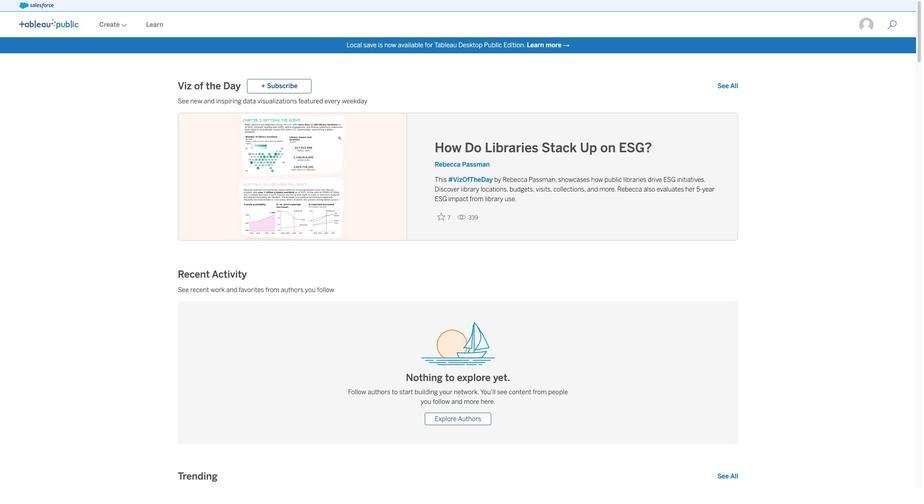 Task type: locate. For each thing, give the bounding box(es) containing it.
add favorite image
[[437, 213, 445, 221]]

see all trending element
[[718, 472, 739, 481]]

salesforce logo image
[[19, 2, 54, 9]]

logo image
[[19, 19, 79, 29]]

tim.burton6800 image
[[859, 17, 875, 33]]

recent activity heading
[[178, 268, 247, 281]]

see all viz of the day element
[[718, 81, 739, 91]]

go to search image
[[878, 20, 907, 30]]

see recent work and favorites from authors you follow element
[[178, 285, 739, 295]]



Task type: describe. For each thing, give the bounding box(es) containing it.
create image
[[120, 24, 127, 27]]

Add Favorite button
[[435, 210, 454, 223]]

viz of the day heading
[[178, 80, 241, 93]]

see new and inspiring data visualizations featured every weekday element
[[178, 97, 739, 106]]

tableau public viz of the day image
[[179, 113, 407, 241]]

trending heading
[[178, 470, 218, 483]]



Task type: vqa. For each thing, say whether or not it's contained in the screenshot.
See recent work and favorites from authors you follow element
yes



